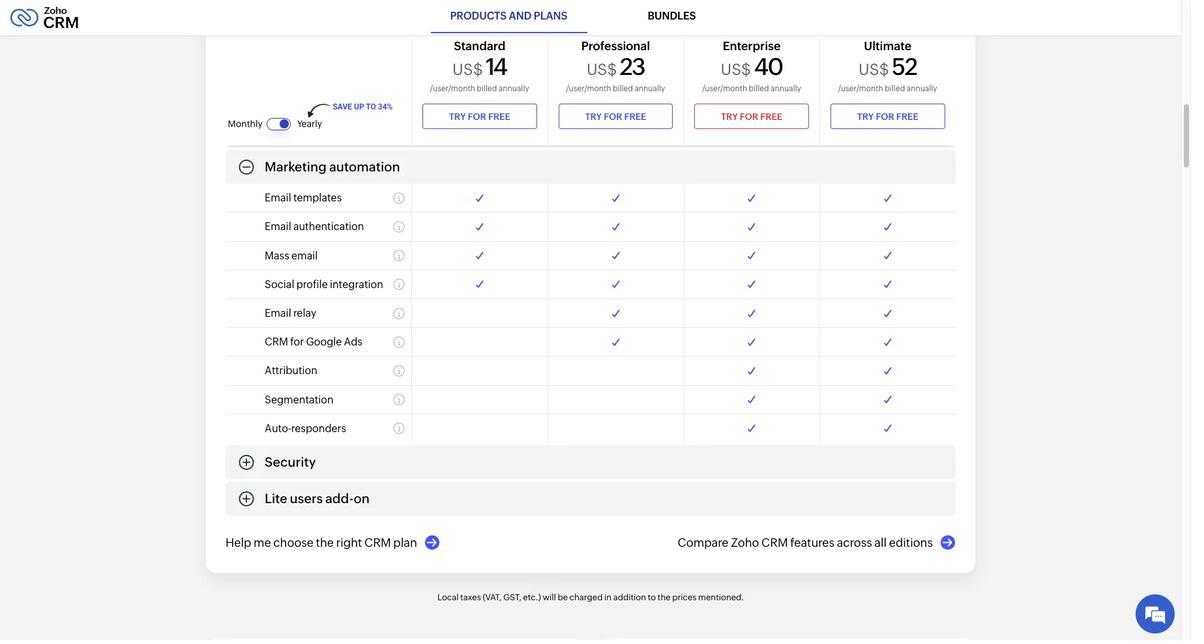 Task type: locate. For each thing, give the bounding box(es) containing it.
1 horizontal spatial and
[[340, 13, 363, 28]]

etc.)
[[523, 593, 541, 602]]

email left relay
[[265, 307, 291, 319]]

billed down 52
[[885, 84, 905, 93]]

try for free down the us$ 40 /user/month billed annually on the right
[[721, 111, 783, 122]]

us$ down enterprise
[[721, 61, 751, 79]]

4 for from the left
[[876, 111, 895, 122]]

0 vertical spatial email
[[265, 192, 291, 204]]

billed inside us$ 14 /user/month billed annually
[[477, 84, 497, 93]]

/user/month
[[430, 84, 475, 93], [566, 84, 611, 93], [703, 84, 748, 93], [839, 84, 884, 93]]

0 horizontal spatial and
[[315, 86, 339, 101]]

the left 'right'
[[316, 536, 334, 549]]

annually for 52
[[907, 84, 938, 93]]

1 vertical spatial the
[[658, 593, 671, 602]]

annually down 23
[[635, 84, 665, 93]]

try
[[449, 111, 466, 122], [585, 111, 602, 122], [721, 111, 738, 122], [857, 111, 874, 122]]

email
[[265, 192, 291, 204], [265, 221, 291, 233], [265, 307, 291, 319]]

3 try from the left
[[721, 111, 738, 122]]

auto-
[[265, 422, 291, 435]]

annually inside the us$ 52 /user/month billed annually
[[907, 84, 938, 93]]

editions
[[889, 536, 933, 549]]

3 /user/month from the left
[[703, 84, 748, 93]]

try for 14
[[449, 111, 466, 122]]

2 for from the left
[[604, 111, 623, 122]]

us$ 52 /user/month billed annually
[[839, 54, 938, 93]]

billed down 23
[[613, 84, 633, 93]]

to right up
[[366, 103, 376, 112]]

profile
[[296, 278, 328, 291]]

try for 40
[[721, 111, 738, 122]]

1 annually from the left
[[499, 84, 529, 93]]

attribution
[[265, 365, 317, 377]]

us$
[[453, 61, 483, 79], [587, 61, 617, 79], [721, 61, 751, 79], [859, 61, 889, 79]]

4 try for free link from the left
[[831, 104, 945, 129]]

1 try for free link from the left
[[423, 104, 537, 129]]

try for free link
[[423, 104, 537, 129], [559, 104, 673, 129], [695, 104, 809, 129], [831, 104, 945, 129]]

annually down '40'
[[771, 84, 802, 93]]

monthly
[[228, 119, 263, 129]]

3 for from the left
[[740, 111, 759, 122]]

authentication
[[293, 221, 364, 233]]

email for email relay
[[265, 307, 291, 319]]

2 /user/month from the left
[[566, 84, 611, 93]]

billed inside us$ 23 /user/month billed annually
[[613, 84, 633, 93]]

2 horizontal spatial and
[[509, 10, 532, 22]]

billed for 14
[[477, 84, 497, 93]]

free
[[489, 111, 511, 122], [625, 111, 647, 122], [761, 111, 783, 122], [897, 111, 919, 122]]

for down us$ 23 /user/month billed annually
[[604, 111, 623, 122]]

free down the us$ 40 /user/month billed annually on the right
[[761, 111, 783, 122]]

us$ inside us$ 23 /user/month billed annually
[[587, 61, 617, 79]]

try for free link for 23
[[559, 104, 673, 129]]

3 try for free link from the left
[[695, 104, 809, 129]]

1 free from the left
[[489, 111, 511, 122]]

4 billed from the left
[[885, 84, 905, 93]]

and left plans
[[509, 10, 532, 22]]

/user/month down enterprise
[[703, 84, 748, 93]]

annually for 23
[[635, 84, 665, 93]]

bundles
[[648, 10, 696, 22]]

1 us$ from the left
[[453, 61, 483, 79]]

for down the us$ 40 /user/month billed annually on the right
[[740, 111, 759, 122]]

local taxes (vat, gst, etc.) will be charged in addition to the prices mentioned.
[[437, 593, 744, 602]]

try for free link for 52
[[831, 104, 945, 129]]

annually down 52
[[907, 84, 938, 93]]

/user/month inside us$ 14 /user/month billed annually
[[430, 84, 475, 93]]

crm right zoho
[[761, 536, 788, 549]]

marketing
[[265, 159, 327, 174]]

try for free link down the us$ 52 /user/month billed annually
[[831, 104, 945, 129]]

free down us$ 23 /user/month billed annually
[[625, 111, 647, 122]]

try for 52
[[857, 111, 874, 122]]

0 vertical spatial to
[[366, 103, 376, 112]]

for for 40
[[740, 111, 759, 122]]

40
[[754, 54, 783, 81]]

/user/month down standard
[[430, 84, 475, 93]]

2 email from the top
[[265, 221, 291, 233]]

relay
[[293, 307, 316, 319]]

lite users add-on
[[265, 491, 370, 506]]

reports and analytics
[[265, 86, 396, 101]]

/user/month down ultimate at right top
[[839, 84, 884, 93]]

for
[[290, 336, 304, 348]]

1 horizontal spatial to
[[648, 593, 656, 602]]

crm for google ads
[[265, 336, 362, 348]]

email up mass
[[265, 221, 291, 233]]

us$ 40 /user/month billed annually
[[703, 54, 802, 93]]

charged
[[569, 593, 603, 602]]

marketing automation
[[265, 159, 400, 174]]

try for free
[[449, 111, 511, 122], [585, 111, 647, 122], [721, 111, 783, 122], [857, 111, 919, 122]]

us$ down ultimate at right top
[[859, 61, 889, 79]]

us$ for 40
[[721, 61, 751, 79]]

email down marketing
[[265, 192, 291, 204]]

plans
[[534, 10, 568, 22]]

for down the us$ 52 /user/month billed annually
[[876, 111, 895, 122]]

try for free down the us$ 52 /user/month billed annually
[[857, 111, 919, 122]]

crm left for
[[265, 336, 288, 348]]

try for free link for 14
[[423, 104, 537, 129]]

/user/month inside us$ 23 /user/month billed annually
[[566, 84, 611, 93]]

for down us$ 14 /user/month billed annually
[[468, 111, 487, 122]]

us$ for 14
[[453, 61, 483, 79]]

try down the us$ 52 /user/month billed annually
[[857, 111, 874, 122]]

and up save
[[315, 86, 339, 101]]

try for free down us$ 23 /user/month billed annually
[[585, 111, 647, 122]]

process
[[366, 13, 415, 28]]

0 horizontal spatial to
[[366, 103, 376, 112]]

3 free from the left
[[761, 111, 783, 122]]

1 email from the top
[[265, 192, 291, 204]]

1 try from the left
[[449, 111, 466, 122]]

2 free from the left
[[625, 111, 647, 122]]

help me choose the right crm plan
[[226, 536, 417, 549]]

1 /user/month from the left
[[430, 84, 475, 93]]

1 for from the left
[[468, 111, 487, 122]]

try down the us$ 40 /user/month billed annually on the right
[[721, 111, 738, 122]]

free for 52
[[897, 111, 919, 122]]

billed
[[477, 84, 497, 93], [613, 84, 633, 93], [749, 84, 769, 93], [885, 84, 905, 93]]

try for free link down the us$ 40 /user/month billed annually on the right
[[695, 104, 809, 129]]

email for email templates
[[265, 192, 291, 204]]

4 try for free from the left
[[857, 111, 919, 122]]

billed inside the us$ 40 /user/month billed annually
[[749, 84, 769, 93]]

0 vertical spatial the
[[316, 536, 334, 549]]

on
[[354, 491, 370, 506]]

security
[[265, 454, 316, 469]]

try for free down us$ 14 /user/month billed annually
[[449, 111, 511, 122]]

free for 40
[[761, 111, 783, 122]]

email templates
[[265, 192, 342, 204]]

us$ inside the us$ 40 /user/month billed annually
[[721, 61, 751, 79]]

zoho crm logo image
[[10, 3, 79, 32]]

1 billed from the left
[[477, 84, 497, 93]]

compare zoho crm features across all editions
[[678, 536, 933, 549]]

billed down '40'
[[749, 84, 769, 93]]

professional
[[582, 39, 650, 53]]

3 billed from the left
[[749, 84, 769, 93]]

the
[[316, 536, 334, 549], [658, 593, 671, 602]]

/user/month inside the us$ 40 /user/month billed annually
[[703, 84, 748, 93]]

us$ inside us$ 14 /user/month billed annually
[[453, 61, 483, 79]]

for
[[468, 111, 487, 122], [604, 111, 623, 122], [740, 111, 759, 122], [876, 111, 895, 122]]

1 try for free from the left
[[449, 111, 511, 122]]

3 try for free from the left
[[721, 111, 783, 122]]

crm left plan
[[364, 536, 391, 549]]

1 vertical spatial email
[[265, 221, 291, 233]]

compare zoho crm features across all editions link
[[678, 535, 956, 550]]

us$ down standard
[[453, 61, 483, 79]]

annually inside us$ 23 /user/month billed annually
[[635, 84, 665, 93]]

us$ inside the us$ 52 /user/month billed annually
[[859, 61, 889, 79]]

auto-responders
[[265, 422, 346, 435]]

2 vertical spatial email
[[265, 307, 291, 319]]

annually down 14
[[499, 84, 529, 93]]

try down us$ 14 /user/month billed annually
[[449, 111, 466, 122]]

to right "addition"
[[648, 593, 656, 602]]

integration
[[330, 278, 383, 291]]

4 free from the left
[[897, 111, 919, 122]]

/user/month down professional
[[566, 84, 611, 93]]

us$ down professional
[[587, 61, 617, 79]]

3 email from the top
[[265, 307, 291, 319]]

try for free link down us$ 14 /user/month billed annually
[[423, 104, 537, 129]]

34%
[[378, 103, 393, 112]]

/user/month for 14
[[430, 84, 475, 93]]

3 annually from the left
[[771, 84, 802, 93]]

automation and process management
[[265, 13, 499, 28]]

try down us$ 23 /user/month billed annually
[[585, 111, 602, 122]]

annually
[[499, 84, 529, 93], [635, 84, 665, 93], [771, 84, 802, 93], [907, 84, 938, 93]]

and left "process"
[[340, 13, 363, 28]]

free down the us$ 52 /user/month billed annually
[[897, 111, 919, 122]]

4 annually from the left
[[907, 84, 938, 93]]

4 try from the left
[[857, 111, 874, 122]]

4 /user/month from the left
[[839, 84, 884, 93]]

2 try from the left
[[585, 111, 602, 122]]

social profile integration
[[265, 278, 383, 291]]

2 billed from the left
[[613, 84, 633, 93]]

annually for 14
[[499, 84, 529, 93]]

and
[[509, 10, 532, 22], [340, 13, 363, 28], [315, 86, 339, 101]]

2 horizontal spatial crm
[[761, 536, 788, 549]]

free down us$ 14 /user/month billed annually
[[489, 111, 511, 122]]

for for 23
[[604, 111, 623, 122]]

plan
[[393, 536, 417, 549]]

choose
[[273, 536, 314, 549]]

annually inside the us$ 40 /user/month billed annually
[[771, 84, 802, 93]]

and for products
[[509, 10, 532, 22]]

try for free for 52
[[857, 111, 919, 122]]

2 try for free from the left
[[585, 111, 647, 122]]

3 us$ from the left
[[721, 61, 751, 79]]

billed down 14
[[477, 84, 497, 93]]

and for reports
[[315, 86, 339, 101]]

/user/month inside the us$ 52 /user/month billed annually
[[839, 84, 884, 93]]

try for free for 40
[[721, 111, 783, 122]]

2 annually from the left
[[635, 84, 665, 93]]

artificial intelligence
[[265, 123, 391, 138]]

crm
[[265, 336, 288, 348], [364, 536, 391, 549], [761, 536, 788, 549]]

the left prices
[[658, 593, 671, 602]]

2 try for free link from the left
[[559, 104, 673, 129]]

reports
[[265, 86, 313, 101]]

billed for 23
[[613, 84, 633, 93]]

all
[[874, 536, 887, 549]]

management
[[417, 13, 499, 28]]

to
[[366, 103, 376, 112], [648, 593, 656, 602]]

2 us$ from the left
[[587, 61, 617, 79]]

4 us$ from the left
[[859, 61, 889, 79]]

try for free link down us$ 23 /user/month billed annually
[[559, 104, 673, 129]]

billed for 52
[[885, 84, 905, 93]]

annually inside us$ 14 /user/month billed annually
[[499, 84, 529, 93]]

billed inside the us$ 52 /user/month billed annually
[[885, 84, 905, 93]]



Task type: vqa. For each thing, say whether or not it's contained in the screenshot.
right and
yes



Task type: describe. For each thing, give the bounding box(es) containing it.
standard
[[454, 39, 506, 53]]

free for 14
[[489, 111, 511, 122]]

products
[[450, 10, 507, 22]]

enterprise
[[723, 39, 781, 53]]

across
[[837, 536, 872, 549]]

for for 52
[[876, 111, 895, 122]]

/user/month for 52
[[839, 84, 884, 93]]

users
[[290, 491, 323, 506]]

save up to 34%
[[333, 103, 393, 112]]

0 horizontal spatial the
[[316, 536, 334, 549]]

email authentication
[[265, 221, 364, 233]]

us$ for 52
[[859, 61, 889, 79]]

responders
[[291, 422, 346, 435]]

us$ 14 /user/month billed annually
[[430, 54, 529, 93]]

segmentation
[[265, 393, 334, 406]]

yearly
[[298, 119, 322, 129]]

addition
[[613, 593, 646, 602]]

will
[[543, 593, 556, 602]]

compare
[[678, 536, 729, 549]]

ultimate
[[864, 39, 912, 53]]

artificial
[[265, 123, 317, 138]]

1 horizontal spatial the
[[658, 593, 671, 602]]

23
[[620, 54, 645, 81]]

mass email
[[265, 249, 318, 262]]

be
[[558, 593, 568, 602]]

/user/month for 23
[[566, 84, 611, 93]]

products and plans
[[450, 10, 568, 22]]

try for free for 23
[[585, 111, 647, 122]]

try for free link for 40
[[695, 104, 809, 129]]

lite
[[265, 491, 287, 506]]

mentioned.
[[698, 593, 744, 602]]

for for 14
[[468, 111, 487, 122]]

email
[[291, 249, 318, 262]]

google
[[306, 336, 342, 348]]

templates
[[293, 192, 342, 204]]

and for automation
[[340, 13, 363, 28]]

0 horizontal spatial crm
[[265, 336, 288, 348]]

email for email authentication
[[265, 221, 291, 233]]

mass
[[265, 249, 289, 262]]

automation
[[329, 159, 400, 174]]

(vat,
[[483, 593, 502, 602]]

try for 23
[[585, 111, 602, 122]]

features
[[790, 536, 834, 549]]

free for 23
[[625, 111, 647, 122]]

taxes
[[460, 593, 481, 602]]

1 vertical spatial to
[[648, 593, 656, 602]]

ads
[[344, 336, 362, 348]]

save
[[333, 103, 352, 112]]

/user/month for 40
[[703, 84, 748, 93]]

social
[[265, 278, 294, 291]]

billed for 40
[[749, 84, 769, 93]]

intelligence
[[319, 123, 391, 138]]

us$ 23 /user/month billed annually
[[566, 54, 665, 93]]

me
[[254, 536, 271, 549]]

zoho
[[731, 536, 759, 549]]

in
[[604, 593, 612, 602]]

email relay
[[265, 307, 316, 319]]

us$ for 23
[[587, 61, 617, 79]]

try for free for 14
[[449, 111, 511, 122]]

help
[[226, 536, 251, 549]]

prices
[[672, 593, 697, 602]]

add-
[[325, 491, 354, 506]]

analytics
[[341, 86, 396, 101]]

right
[[336, 536, 362, 549]]

automation
[[265, 13, 337, 28]]

52
[[892, 54, 917, 81]]

annually for 40
[[771, 84, 802, 93]]

14
[[486, 54, 507, 81]]

up
[[354, 103, 364, 112]]

gst,
[[503, 593, 521, 602]]

local
[[437, 593, 459, 602]]

1 horizontal spatial crm
[[364, 536, 391, 549]]

help me choose the right crm plan link
[[226, 535, 440, 550]]



